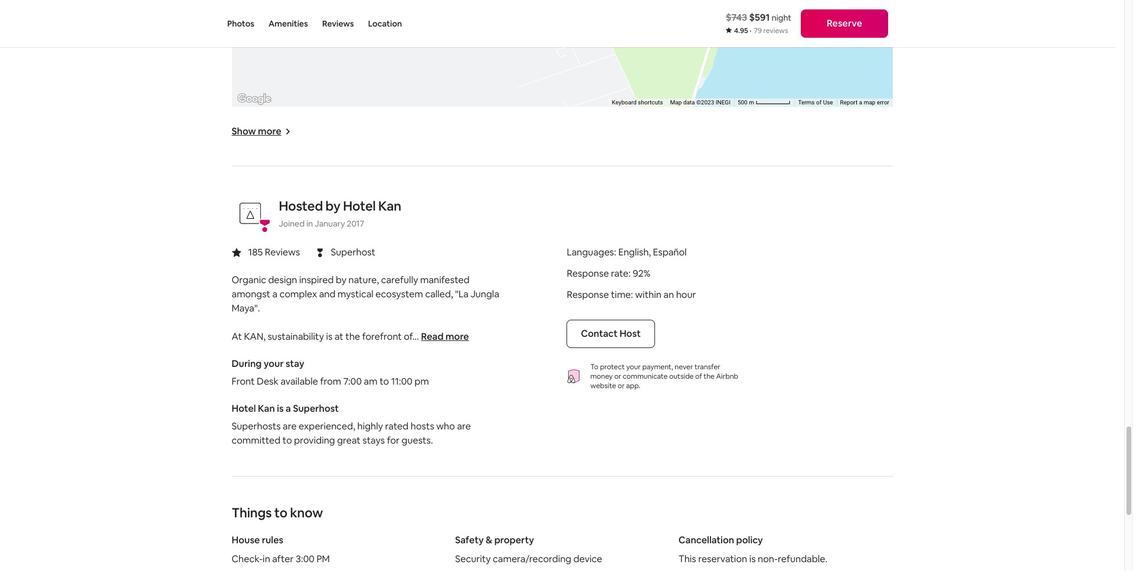Task type: describe. For each thing, give the bounding box(es) containing it.
location
[[368, 18, 402, 29]]

transfer
[[695, 362, 721, 372]]

2 horizontal spatial a
[[859, 99, 863, 106]]

highly
[[358, 420, 383, 433]]

communicate
[[623, 372, 668, 381]]

organic
[[232, 274, 266, 286]]

providing
[[294, 435, 335, 447]]

this
[[679, 553, 697, 566]]

cancellation policy
[[679, 534, 763, 547]]

at kan, sustainability is at the forefront of…
[[232, 331, 421, 343]]

the inside to protect your payment, never transfer money or communicate outside of the airbnb website or app.
[[704, 372, 715, 381]]

kan inside hotel kan is a superhost superhosts are experienced, highly rated hosts who are committed to providing great stays for guests.
[[258, 403, 275, 415]]

"la
[[455, 288, 469, 300]]

m
[[749, 99, 754, 106]]

185
[[248, 246, 263, 259]]

things
[[232, 505, 272, 521]]

: for time
[[631, 289, 633, 301]]

for
[[387, 435, 400, 447]]

hosts
[[411, 420, 435, 433]]

read
[[421, 331, 444, 343]]

hosted
[[279, 198, 323, 214]]

show more button
[[232, 125, 291, 137]]

hosted by hotel kan joined in january 2017
[[279, 198, 402, 229]]

know
[[290, 505, 323, 521]]

photos
[[227, 18, 255, 29]]

response for response time
[[567, 289, 609, 301]]

payment,
[[643, 362, 674, 372]]

keyboard shortcuts
[[612, 99, 663, 106]]

non-
[[758, 553, 778, 566]]

terms of use
[[798, 99, 833, 106]]

called,
[[425, 288, 453, 300]]

reviews button
[[322, 0, 354, 47]]

amongst
[[232, 288, 271, 300]]

inegi
[[716, 99, 731, 106]]

carefully
[[381, 274, 418, 286]]

outside
[[670, 372, 694, 381]]

joined
[[279, 218, 305, 229]]

: for rate
[[629, 267, 631, 280]]

hotel kan is a superhost superhosts are experienced, highly rated hosts who are committed to providing great stays for guests.
[[232, 403, 471, 447]]

sustainability
[[268, 331, 324, 343]]

response time : within an hour
[[567, 289, 697, 301]]

is for this
[[750, 553, 756, 566]]

am
[[364, 375, 378, 388]]

your inside to protect your payment, never transfer money or communicate outside of the airbnb website or app.
[[627, 362, 641, 372]]

front
[[232, 375, 255, 388]]

reserve
[[827, 17, 863, 30]]

check-in after 3:00 pm
[[232, 553, 330, 566]]

design
[[268, 274, 297, 286]]

and
[[319, 288, 336, 300]]

1 horizontal spatial reviews
[[322, 18, 354, 29]]

to inside hotel kan is a superhost superhosts are experienced, highly rated hosts who are committed to providing great stays for guests.
[[283, 435, 292, 447]]

property
[[495, 534, 534, 547]]

your inside during your stay front desk available from 7:00 am to 11:00 pm
[[264, 358, 284, 370]]

device
[[574, 553, 603, 566]]

$743 $591 night
[[726, 11, 792, 24]]

security camera/recording device
[[455, 553, 603, 566]]

organic design inspired by nature, carefully manifested amongst a complex and mystical ecosystem called, "la jungla maya".
[[232, 274, 500, 315]]

4.95 · 79 reviews
[[735, 26, 789, 35]]

rated
[[385, 420, 409, 433]]

by inside hosted by hotel kan joined in january 2017
[[326, 198, 341, 214]]

house rules
[[232, 534, 284, 547]]

·
[[750, 26, 752, 35]]

terms
[[798, 99, 815, 106]]

superhost inside hotel kan is a superhost superhosts are experienced, highly rated hosts who are committed to providing great stays for guests.
[[293, 403, 339, 415]]

4.95
[[735, 26, 749, 35]]

map
[[670, 99, 682, 106]]

location button
[[368, 0, 402, 47]]

$591
[[750, 11, 770, 24]]

this reservation is non-refundable.
[[679, 553, 828, 566]]

mystical
[[338, 288, 374, 300]]

photos button
[[227, 0, 255, 47]]

to inside during your stay front desk available from 7:00 am to 11:00 pm
[[380, 375, 389, 388]]

time
[[611, 289, 631, 301]]

security
[[455, 553, 491, 566]]

&
[[486, 534, 493, 547]]

or right "money"
[[615, 372, 622, 381]]

a inside hotel kan is a superhost superhosts are experienced, highly rated hosts who are committed to providing great stays for guests.
[[286, 403, 291, 415]]

night
[[772, 12, 792, 23]]

refundable.
[[778, 553, 828, 566]]

safety & property
[[455, 534, 534, 547]]

data
[[683, 99, 695, 106]]

0 vertical spatial superhost
[[331, 246, 376, 259]]

shortcuts
[[638, 99, 663, 106]]

show
[[232, 125, 256, 137]]

january
[[315, 218, 345, 229]]

during your stay front desk available from 7:00 am to 11:00 pm
[[232, 358, 429, 388]]

stays
[[363, 435, 385, 447]]

error
[[877, 99, 890, 106]]



Task type: vqa. For each thing, say whether or not it's contained in the screenshot.


Task type: locate. For each thing, give the bounding box(es) containing it.
to left providing on the bottom
[[283, 435, 292, 447]]

0 vertical spatial reviews
[[322, 18, 354, 29]]

1 vertical spatial more
[[446, 331, 469, 343]]

hotel inside hosted by hotel kan joined in january 2017
[[343, 198, 376, 214]]

0 horizontal spatial kan
[[258, 403, 275, 415]]

0 vertical spatial :
[[614, 246, 617, 259]]

or
[[615, 372, 622, 381], [618, 381, 625, 391]]

by inside organic design inspired by nature, carefully manifested amongst a complex and mystical ecosystem called, "la jungla maya".
[[336, 274, 347, 286]]

0 horizontal spatial of
[[696, 372, 703, 381]]

: left english,
[[614, 246, 617, 259]]

within
[[636, 289, 662, 301]]

in right joined
[[307, 218, 313, 229]]

500 m
[[738, 99, 756, 106]]

0 vertical spatial response
[[567, 267, 609, 280]]

1 vertical spatial reviews
[[265, 246, 300, 259]]

are
[[283, 420, 297, 433], [457, 420, 471, 433]]

at
[[232, 331, 242, 343]]

1 vertical spatial the
[[704, 372, 715, 381]]

2 vertical spatial is
[[750, 553, 756, 566]]

2 vertical spatial to
[[274, 505, 288, 521]]

0 horizontal spatial the
[[346, 331, 360, 343]]

1 horizontal spatial a
[[286, 403, 291, 415]]

show more
[[232, 125, 282, 137]]

forefront
[[362, 331, 402, 343]]

hotel inside hotel kan is a superhost superhosts are experienced, highly rated hosts who are committed to providing great stays for guests.
[[232, 403, 256, 415]]

reviews
[[764, 26, 789, 35]]

español
[[653, 246, 687, 259]]

1 vertical spatial to
[[283, 435, 292, 447]]

manifested
[[420, 274, 470, 286]]

languages
[[567, 246, 614, 259]]

your up app. at the bottom right of the page
[[627, 362, 641, 372]]

1 horizontal spatial of
[[816, 99, 822, 106]]

0 horizontal spatial reviews
[[265, 246, 300, 259]]

guests.
[[402, 435, 433, 447]]

: left the 92%
[[629, 267, 631, 280]]

superhost down 2017
[[331, 246, 376, 259]]

in inside hosted by hotel kan joined in january 2017
[[307, 218, 313, 229]]

of right outside
[[696, 372, 703, 381]]

1 vertical spatial is
[[277, 403, 284, 415]]

google map
showing 0 points of interest. region
[[211, 0, 967, 223]]

1 vertical spatial kan
[[258, 403, 275, 415]]

1 vertical spatial by
[[336, 274, 347, 286]]

after
[[272, 553, 294, 566]]

more
[[258, 125, 282, 137], [446, 331, 469, 343]]

camera/recording
[[493, 553, 572, 566]]

hour
[[677, 289, 697, 301]]

reviews right 185
[[265, 246, 300, 259]]

a left map
[[859, 99, 863, 106]]

hotel up superhosts
[[232, 403, 256, 415]]

maya".
[[232, 302, 260, 315]]

1 horizontal spatial in
[[307, 218, 313, 229]]

1 vertical spatial of
[[696, 372, 703, 381]]

500 m button
[[734, 99, 795, 107]]

1 vertical spatial in
[[263, 553, 270, 566]]

the right at
[[346, 331, 360, 343]]

a
[[859, 99, 863, 106], [273, 288, 278, 300], [286, 403, 291, 415]]

map
[[864, 99, 876, 106]]

jungla
[[471, 288, 500, 300]]

keyboard shortcuts button
[[612, 99, 663, 107]]

response down response rate : 92%
[[567, 289, 609, 301]]

things to know
[[232, 505, 323, 521]]

an
[[664, 289, 675, 301]]

$743
[[726, 11, 748, 24]]

a inside organic design inspired by nature, carefully manifested amongst a complex and mystical ecosystem called, "la jungla maya".
[[273, 288, 278, 300]]

ecosystem
[[376, 288, 423, 300]]

in left after
[[263, 553, 270, 566]]

pm
[[415, 375, 429, 388]]

0 horizontal spatial hotel
[[232, 403, 256, 415]]

superhost
[[331, 246, 376, 259], [293, 403, 339, 415]]

0 vertical spatial is
[[326, 331, 333, 343]]

92%
[[633, 267, 651, 280]]

of inside to protect your payment, never transfer money or communicate outside of the airbnb website or app.
[[696, 372, 703, 381]]

1 horizontal spatial are
[[457, 420, 471, 433]]

1 horizontal spatial your
[[627, 362, 641, 372]]

1 horizontal spatial more
[[446, 331, 469, 343]]

safety
[[455, 534, 484, 547]]

to right am
[[380, 375, 389, 388]]

reservation
[[699, 553, 748, 566]]

policy
[[737, 534, 763, 547]]

or left app. at the bottom right of the page
[[618, 381, 625, 391]]

by up mystical
[[336, 274, 347, 286]]

amenities
[[269, 18, 308, 29]]

more for show more
[[258, 125, 282, 137]]

hotel
[[343, 198, 376, 214], [232, 403, 256, 415]]

english,
[[619, 246, 651, 259]]

0 vertical spatial kan
[[379, 198, 402, 214]]

from
[[320, 375, 341, 388]]

is up superhosts
[[277, 403, 284, 415]]

at
[[335, 331, 344, 343]]

are right "who"
[[457, 420, 471, 433]]

pm
[[317, 553, 330, 566]]

0 vertical spatial of
[[816, 99, 822, 106]]

0 horizontal spatial a
[[273, 288, 278, 300]]

1 vertical spatial response
[[567, 289, 609, 301]]

2 response from the top
[[567, 289, 609, 301]]

2 are from the left
[[457, 420, 471, 433]]

0 vertical spatial more
[[258, 125, 282, 137]]

1 horizontal spatial the
[[704, 372, 715, 381]]

your up desk
[[264, 358, 284, 370]]

1 horizontal spatial hotel
[[343, 198, 376, 214]]

reviews
[[322, 18, 354, 29], [265, 246, 300, 259]]

money
[[591, 372, 613, 381]]

response rate : 92%
[[567, 267, 651, 280]]

more right 'show'
[[258, 125, 282, 137]]

1 are from the left
[[283, 420, 297, 433]]

the left airbnb
[[704, 372, 715, 381]]

7:00
[[344, 375, 362, 388]]

by
[[326, 198, 341, 214], [336, 274, 347, 286]]

terms of use link
[[798, 99, 833, 106]]

is for hotel
[[277, 403, 284, 415]]

contact host link
[[567, 320, 655, 348]]

who
[[437, 420, 455, 433]]

2 vertical spatial :
[[631, 289, 633, 301]]

desk
[[257, 375, 279, 388]]

is inside hotel kan is a superhost superhosts are experienced, highly rated hosts who are committed to providing great stays for guests.
[[277, 403, 284, 415]]

1 response from the top
[[567, 267, 609, 280]]

more for read more
[[446, 331, 469, 343]]

report a map error link
[[840, 99, 890, 106]]

superhosts
[[232, 420, 281, 433]]

1 vertical spatial :
[[629, 267, 631, 280]]

0 horizontal spatial more
[[258, 125, 282, 137]]

rules
[[262, 534, 284, 547]]

to left know
[[274, 505, 288, 521]]

response
[[567, 267, 609, 280], [567, 289, 609, 301]]

amenities button
[[269, 0, 308, 47]]

contact
[[581, 328, 618, 340]]

never
[[675, 362, 694, 372]]

complex
[[280, 288, 317, 300]]

a down 'available'
[[286, 403, 291, 415]]

protect
[[600, 362, 625, 372]]

committed
[[232, 435, 281, 447]]

2 vertical spatial a
[[286, 403, 291, 415]]

use
[[823, 99, 833, 106]]

0 vertical spatial the
[[346, 331, 360, 343]]

0 vertical spatial in
[[307, 218, 313, 229]]

website
[[591, 381, 617, 391]]

keyboard
[[612, 99, 637, 106]]

0 vertical spatial hotel
[[343, 198, 376, 214]]

is left at
[[326, 331, 333, 343]]

cancellation
[[679, 534, 735, 547]]

more inside button
[[446, 331, 469, 343]]

superhost up experienced,
[[293, 403, 339, 415]]

google image
[[235, 91, 274, 107]]

0 horizontal spatial your
[[264, 358, 284, 370]]

0 vertical spatial by
[[326, 198, 341, 214]]

0 vertical spatial a
[[859, 99, 863, 106]]

500
[[738, 99, 748, 106]]

0 vertical spatial to
[[380, 375, 389, 388]]

kan,
[[244, 331, 266, 343]]

by up january at top
[[326, 198, 341, 214]]

reviews left location
[[322, 18, 354, 29]]

kan inside hosted by hotel kan joined in january 2017
[[379, 198, 402, 214]]

0 horizontal spatial is
[[277, 403, 284, 415]]

is left non-
[[750, 553, 756, 566]]

hotel kan is a superhost. learn more about hotel kan. image
[[232, 195, 270, 233], [232, 195, 270, 233]]

great
[[337, 435, 361, 447]]

1 vertical spatial hotel
[[232, 403, 256, 415]]

response down languages
[[567, 267, 609, 280]]

response for response rate
[[567, 267, 609, 280]]

1 vertical spatial a
[[273, 288, 278, 300]]

experienced,
[[299, 420, 356, 433]]

0 horizontal spatial are
[[283, 420, 297, 433]]

of…
[[404, 331, 419, 343]]

1 horizontal spatial is
[[326, 331, 333, 343]]

to protect your payment, never transfer money or communicate outside of the airbnb website or app.
[[591, 362, 739, 391]]

1 vertical spatial superhost
[[293, 403, 339, 415]]

3:00
[[296, 553, 315, 566]]

hotel up 2017
[[343, 198, 376, 214]]

are up providing on the bottom
[[283, 420, 297, 433]]

contact host
[[581, 328, 641, 340]]

2 horizontal spatial is
[[750, 553, 756, 566]]

11:00
[[391, 375, 413, 388]]

rate
[[611, 267, 629, 280]]

more right read
[[446, 331, 469, 343]]

stay
[[286, 358, 305, 370]]

0 horizontal spatial in
[[263, 553, 270, 566]]

a down design
[[273, 288, 278, 300]]

: left within
[[631, 289, 633, 301]]

1 horizontal spatial kan
[[379, 198, 402, 214]]

of left use
[[816, 99, 822, 106]]

house
[[232, 534, 260, 547]]



